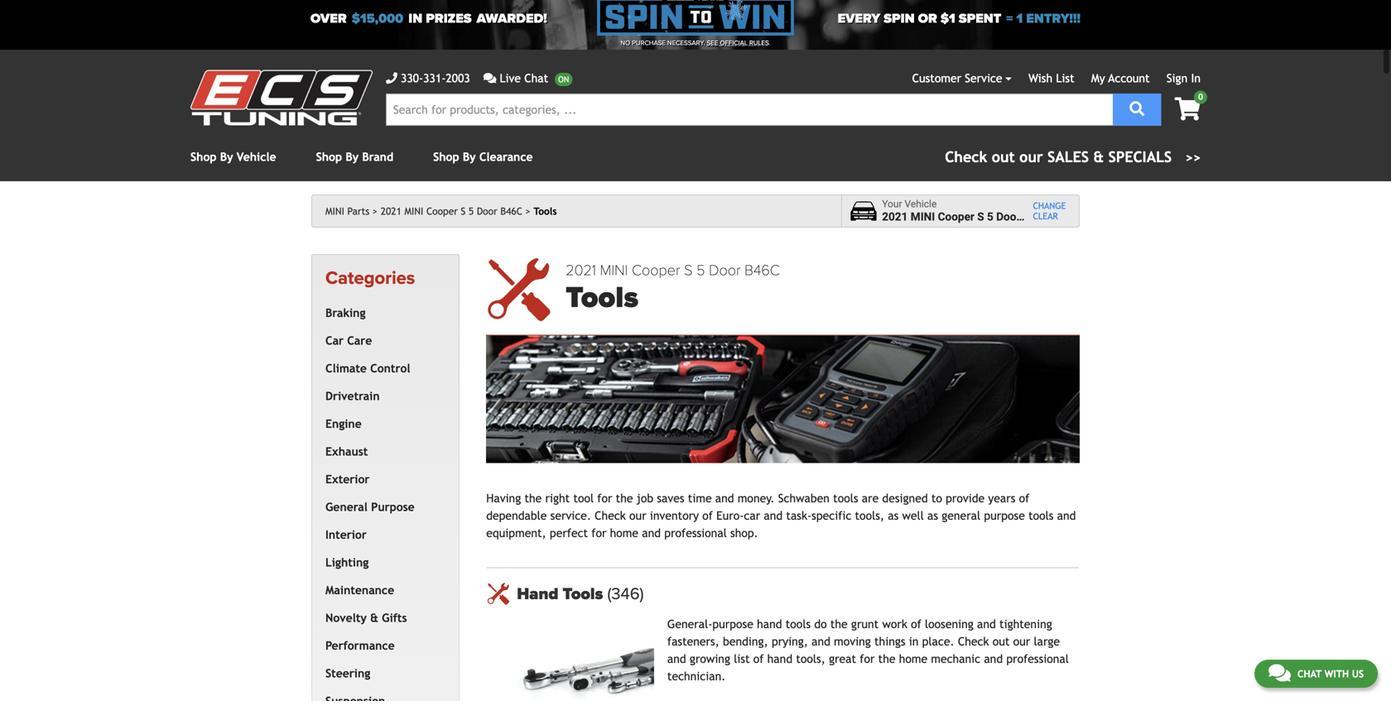 Task type: locate. For each thing, give the bounding box(es) containing it.
hand tools link
[[517, 584, 1079, 604]]

0 horizontal spatial tools
[[786, 618, 811, 631]]

as
[[888, 509, 899, 523], [927, 509, 938, 523]]

0 vertical spatial our
[[629, 509, 646, 523]]

mini inside 'your vehicle 2021 mini cooper s 5 door b46c'
[[911, 210, 935, 224]]

your
[[882, 198, 902, 210]]

as down to
[[927, 509, 938, 523]]

list
[[734, 653, 750, 666]]

hand tools
[[517, 584, 607, 604]]

0 horizontal spatial s
[[461, 205, 466, 217]]

by for vehicle
[[220, 150, 233, 164]]

comments image
[[483, 72, 496, 84]]

b46c for 2021 mini cooper s 5 door b46c tools
[[745, 262, 780, 279]]

0 horizontal spatial 2021
[[381, 205, 402, 217]]

vehicle down ecs tuning image
[[237, 150, 276, 164]]

1 shop from the left
[[190, 150, 217, 164]]

1 horizontal spatial home
[[899, 653, 928, 666]]

0 vertical spatial purpose
[[984, 509, 1025, 523]]

s inside 'your vehicle 2021 mini cooper s 5 door b46c'
[[977, 210, 984, 224]]

2 shop from the left
[[316, 150, 342, 164]]

1 vertical spatial chat
[[1297, 668, 1322, 680]]

tools banner image image
[[486, 336, 1080, 463]]

the
[[525, 492, 542, 505], [616, 492, 633, 505], [830, 618, 848, 631], [878, 653, 896, 666]]

perfect
[[550, 527, 588, 540]]

hand down prying,
[[767, 653, 793, 666]]

tools, down the are
[[855, 509, 884, 523]]

as left well
[[888, 509, 899, 523]]

$15,000
[[352, 11, 403, 26]]

1 vertical spatial tools
[[566, 280, 638, 316]]

0 vertical spatial hand
[[757, 618, 782, 631]]

1 vertical spatial check
[[958, 635, 989, 649]]

1 horizontal spatial our
[[1013, 635, 1030, 649]]

hand
[[757, 618, 782, 631], [767, 653, 793, 666]]

clear link
[[1033, 211, 1066, 222]]

2 horizontal spatial 5
[[987, 210, 994, 224]]

live
[[500, 72, 521, 85]]

0 horizontal spatial &
[[370, 611, 378, 625]]

our down job
[[629, 509, 646, 523]]

having
[[486, 492, 521, 505]]

ecs tuning 'spin to win' contest logo image
[[597, 0, 794, 36]]

1 horizontal spatial by
[[346, 150, 359, 164]]

for down moving
[[860, 653, 875, 666]]

0 horizontal spatial chat
[[524, 72, 548, 85]]

growing
[[690, 653, 730, 666]]

5 inside 2021 mini cooper s 5 door b46c tools
[[697, 262, 705, 279]]

1 vertical spatial for
[[591, 527, 606, 540]]

1 horizontal spatial cooper
[[632, 262, 680, 279]]

0 horizontal spatial by
[[220, 150, 233, 164]]

general
[[942, 509, 981, 523]]

hand up prying,
[[757, 618, 782, 631]]

2021 inside 2021 mini cooper s 5 door b46c tools
[[566, 262, 596, 279]]

0 horizontal spatial tools,
[[796, 653, 825, 666]]

1 vertical spatial tools
[[1029, 509, 1054, 523]]

home down things
[[899, 653, 928, 666]]

1 vertical spatial &
[[370, 611, 378, 625]]

& inside sales & specials "link"
[[1093, 148, 1104, 166]]

check inside having the right tool for the job saves time and money. schwaben tools are designed to provide years of dependable service. check our inventory of euro-car and task-specific tools, as well as general purpose tools and equipment, perfect for home and professional shop.
[[595, 509, 626, 523]]

car
[[325, 334, 344, 347]]

3 shop from the left
[[433, 150, 459, 164]]

professional down large
[[1006, 653, 1069, 666]]

0 vertical spatial check
[[595, 509, 626, 523]]

our down "tightening"
[[1013, 635, 1030, 649]]

1 horizontal spatial door
[[709, 262, 741, 279]]

cooper inside 2021 mini cooper s 5 door b46c tools
[[632, 262, 680, 279]]

0 horizontal spatial home
[[610, 527, 638, 540]]

2021 mini cooper s 5 door b46c link
[[381, 205, 531, 217]]

2 horizontal spatial cooper
[[938, 210, 975, 224]]

1
[[1016, 11, 1023, 26]]

tools right general
[[1029, 509, 1054, 523]]

0 vertical spatial &
[[1093, 148, 1104, 166]]

our
[[629, 509, 646, 523], [1013, 635, 1030, 649]]

by
[[220, 150, 233, 164], [346, 150, 359, 164], [463, 150, 476, 164]]

3 by from the left
[[463, 150, 476, 164]]

check right service. on the bottom
[[595, 509, 626, 523]]

door inside 'your vehicle 2021 mini cooper s 5 door b46c'
[[996, 210, 1020, 224]]

1 vertical spatial home
[[899, 653, 928, 666]]

home down job
[[610, 527, 638, 540]]

2 vertical spatial for
[[860, 653, 875, 666]]

shop by clearance link
[[433, 150, 533, 164]]

& inside novelty & gifts link
[[370, 611, 378, 625]]

vehicle
[[237, 150, 276, 164], [905, 198, 937, 210]]

5
[[469, 205, 474, 217], [987, 210, 994, 224], [697, 262, 705, 279]]

exterior
[[325, 473, 370, 486]]

1 vertical spatial tools,
[[796, 653, 825, 666]]

1 horizontal spatial as
[[927, 509, 938, 523]]

1 horizontal spatial b46c
[[745, 262, 780, 279]]

cooper inside 'your vehicle 2021 mini cooper s 5 door b46c'
[[938, 210, 975, 224]]

1 horizontal spatial vehicle
[[905, 198, 937, 210]]

designed
[[882, 492, 928, 505]]

1 horizontal spatial shop
[[316, 150, 342, 164]]

2 vertical spatial tools
[[563, 584, 603, 604]]

330-331-2003
[[401, 72, 470, 85]]

in right things
[[909, 635, 919, 649]]

& left the gifts
[[370, 611, 378, 625]]

of down the time
[[702, 509, 713, 523]]

tools up specific
[[833, 492, 858, 505]]

2 by from the left
[[346, 150, 359, 164]]

2 horizontal spatial by
[[463, 150, 476, 164]]

chat left the "with"
[[1297, 668, 1322, 680]]

of right years
[[1019, 492, 1030, 505]]

0 vertical spatial tools
[[833, 492, 858, 505]]

control
[[370, 362, 410, 375]]

tightening
[[999, 618, 1052, 631]]

1 by from the left
[[220, 150, 233, 164]]

vehicle inside 'your vehicle 2021 mini cooper s 5 door b46c'
[[905, 198, 937, 210]]

the left job
[[616, 492, 633, 505]]

1 horizontal spatial tools
[[833, 492, 858, 505]]

& right sales
[[1093, 148, 1104, 166]]

tools, inside general-purpose hand tools do the grunt work of loosening and tightening fasteners, bending, prying, and moving things in place. check out our large and growing list of hand tools, great for the home mechanic and professional technician.
[[796, 653, 825, 666]]

dependable
[[486, 509, 547, 523]]

customer service
[[912, 72, 1002, 85]]

performance link
[[322, 632, 442, 660]]

out
[[993, 635, 1010, 649]]

2 vertical spatial tools
[[786, 618, 811, 631]]

0 horizontal spatial as
[[888, 509, 899, 523]]

car care link
[[322, 327, 442, 355]]

my account link
[[1091, 72, 1150, 85]]

for
[[597, 492, 612, 505], [591, 527, 606, 540], [860, 653, 875, 666]]

1 horizontal spatial 2021
[[566, 262, 596, 279]]

s inside 2021 mini cooper s 5 door b46c tools
[[684, 262, 693, 279]]

331-
[[423, 72, 446, 85]]

0 vertical spatial in
[[408, 11, 422, 26]]

by for brand
[[346, 150, 359, 164]]

0 horizontal spatial vehicle
[[237, 150, 276, 164]]

2 horizontal spatial 2021
[[882, 210, 908, 224]]

professional inside general-purpose hand tools do the grunt work of loosening and tightening fasteners, bending, prying, and moving things in place. check out our large and growing list of hand tools, great for the home mechanic and professional technician.
[[1006, 653, 1069, 666]]

door inside 2021 mini cooper s 5 door b46c tools
[[709, 262, 741, 279]]

entry!!!
[[1026, 11, 1081, 26]]

1 vertical spatial in
[[909, 635, 919, 649]]

0 vertical spatial tools,
[[855, 509, 884, 523]]

1 horizontal spatial s
[[684, 262, 693, 279]]

0 vertical spatial home
[[610, 527, 638, 540]]

sign
[[1167, 72, 1188, 85]]

purpose up bending, at the bottom right of the page
[[712, 618, 753, 631]]

0 horizontal spatial b46c
[[500, 205, 522, 217]]

1 vertical spatial vehicle
[[905, 198, 937, 210]]

2 horizontal spatial s
[[977, 210, 984, 224]]

0 horizontal spatial check
[[595, 509, 626, 523]]

to
[[931, 492, 942, 505]]

=
[[1006, 11, 1013, 26]]

hand
[[517, 584, 558, 604]]

purpose down years
[[984, 509, 1025, 523]]

0 horizontal spatial professional
[[664, 527, 727, 540]]

equipment,
[[486, 527, 546, 540]]

engine
[[325, 417, 362, 430]]

do
[[814, 618, 827, 631]]

climate
[[325, 362, 367, 375]]

cooper for 2021 mini cooper s 5 door b46c tools
[[632, 262, 680, 279]]

our inside having the right tool for the job saves time and money. schwaben tools are designed to provide years of dependable service. check our inventory of euro-car and task-specific tools, as well as general purpose tools and equipment, perfect for home and professional shop.
[[629, 509, 646, 523]]

check up mechanic
[[958, 635, 989, 649]]

&
[[1093, 148, 1104, 166], [370, 611, 378, 625]]

purpose
[[371, 500, 415, 514]]

comments image
[[1268, 663, 1291, 683]]

0 horizontal spatial our
[[629, 509, 646, 523]]

2 horizontal spatial shop
[[433, 150, 459, 164]]

our inside general-purpose hand tools do the grunt work of loosening and tightening fasteners, bending, prying, and moving things in place. check out our large and growing list of hand tools, great for the home mechanic and professional technician.
[[1013, 635, 1030, 649]]

list
[[1056, 72, 1075, 85]]

b46c
[[500, 205, 522, 217], [1023, 210, 1051, 224], [745, 262, 780, 279]]

0 horizontal spatial 5
[[469, 205, 474, 217]]

door
[[477, 205, 497, 217], [996, 210, 1020, 224], [709, 262, 741, 279]]

chat right live
[[524, 72, 548, 85]]

engine link
[[322, 410, 442, 438]]

330-
[[401, 72, 423, 85]]

with
[[1325, 668, 1349, 680]]

in left prizes
[[408, 11, 422, 26]]

1 horizontal spatial 5
[[697, 262, 705, 279]]

mini parts
[[325, 205, 369, 217]]

shop by brand
[[316, 150, 393, 164]]

in
[[1191, 72, 1201, 85]]

braking link
[[322, 299, 442, 327]]

wish list link
[[1029, 72, 1075, 85]]

change
[[1033, 201, 1066, 211]]

tools up prying,
[[786, 618, 811, 631]]

of
[[1019, 492, 1030, 505], [702, 509, 713, 523], [911, 618, 921, 631], [753, 653, 764, 666]]

2 horizontal spatial door
[[996, 210, 1020, 224]]

1 horizontal spatial &
[[1093, 148, 1104, 166]]

professional down inventory
[[664, 527, 727, 540]]

place.
[[922, 635, 954, 649]]

tools inside general-purpose hand tools do the grunt work of loosening and tightening fasteners, bending, prying, and moving things in place. check out our large and growing list of hand tools, great for the home mechanic and professional technician.
[[786, 618, 811, 631]]

shop
[[190, 150, 217, 164], [316, 150, 342, 164], [433, 150, 459, 164]]

0 horizontal spatial purpose
[[712, 618, 753, 631]]

1 horizontal spatial in
[[909, 635, 919, 649]]

right
[[545, 492, 570, 505]]

b46c for 2021 mini cooper s 5 door b46c
[[500, 205, 522, 217]]

1 vertical spatial professional
[[1006, 653, 1069, 666]]

s for 2021 mini cooper s 5 door b46c
[[461, 205, 466, 217]]

0 horizontal spatial cooper
[[426, 205, 458, 217]]

categories
[[325, 267, 415, 289]]

1 horizontal spatial tools,
[[855, 509, 884, 523]]

1 horizontal spatial check
[[958, 635, 989, 649]]

5 inside 'your vehicle 2021 mini cooper s 5 door b46c'
[[987, 210, 994, 224]]

2 horizontal spatial tools
[[1029, 509, 1054, 523]]

0 vertical spatial professional
[[664, 527, 727, 540]]

1 vertical spatial our
[[1013, 635, 1030, 649]]

2 horizontal spatial b46c
[[1023, 210, 1051, 224]]

for right perfect
[[591, 527, 606, 540]]

cooper
[[426, 205, 458, 217], [938, 210, 975, 224], [632, 262, 680, 279]]

b46c inside 2021 mini cooper s 5 door b46c tools
[[745, 262, 780, 279]]

1 vertical spatial purpose
[[712, 618, 753, 631]]

no purchase necessary. see official rules .
[[621, 39, 771, 47]]

by left brand
[[346, 150, 359, 164]]

0 horizontal spatial door
[[477, 205, 497, 217]]

maintenance
[[325, 584, 394, 597]]

1 horizontal spatial professional
[[1006, 653, 1069, 666]]

saves
[[657, 492, 684, 505]]

for right 'tool'
[[597, 492, 612, 505]]

or
[[918, 11, 937, 26]]

tools inside 2021 mini cooper s 5 door b46c tools
[[566, 280, 638, 316]]

1 horizontal spatial purpose
[[984, 509, 1025, 523]]

0 horizontal spatial shop
[[190, 150, 217, 164]]

mini parts link
[[325, 205, 378, 217]]

account
[[1108, 72, 1150, 85]]

tool
[[573, 492, 594, 505]]

by down ecs tuning image
[[220, 150, 233, 164]]

vehicle right your
[[905, 198, 937, 210]]

& for sales
[[1093, 148, 1104, 166]]

your vehicle 2021 mini cooper s 5 door b46c
[[882, 198, 1051, 224]]

by left clearance
[[463, 150, 476, 164]]

customer service button
[[912, 70, 1012, 87]]

the up dependable
[[525, 492, 542, 505]]

tools, down prying,
[[796, 653, 825, 666]]

s
[[461, 205, 466, 217], [977, 210, 984, 224], [684, 262, 693, 279]]

task-
[[786, 509, 812, 523]]



Task type: vqa. For each thing, say whether or not it's contained in the screenshot.
ECS Tuning 'Spin to Win' contest logo
yes



Task type: describe. For each thing, give the bounding box(es) containing it.
1 horizontal spatial chat
[[1297, 668, 1322, 680]]

0 vertical spatial tools
[[534, 205, 557, 217]]

every
[[838, 11, 880, 26]]

our for out
[[1013, 635, 1030, 649]]

lighting
[[325, 556, 369, 569]]

home inside general-purpose hand tools do the grunt work of loosening and tightening fasteners, bending, prying, and moving things in place. check out our large and growing list of hand tools, great for the home mechanic and professional technician.
[[899, 653, 928, 666]]

0 vertical spatial chat
[[524, 72, 548, 85]]

braking
[[325, 306, 366, 319]]

s for 2021 mini cooper s 5 door b46c tools
[[684, 262, 693, 279]]

by for clearance
[[463, 150, 476, 164]]

bending,
[[723, 635, 768, 649]]

2 as from the left
[[927, 509, 938, 523]]

0
[[1198, 92, 1203, 101]]

brand
[[362, 150, 393, 164]]

mechanic
[[931, 653, 981, 666]]

2003
[[446, 72, 470, 85]]

time
[[688, 492, 712, 505]]

spent
[[959, 11, 1001, 26]]

parts
[[347, 205, 369, 217]]

loosening
[[925, 618, 974, 631]]

2021 for 2021 mini cooper s 5 door b46c
[[381, 205, 402, 217]]

.
[[769, 39, 771, 47]]

door for 2021 mini cooper s 5 door b46c tools
[[709, 262, 741, 279]]

car care
[[325, 334, 372, 347]]

car
[[744, 509, 760, 523]]

0 vertical spatial for
[[597, 492, 612, 505]]

sign in link
[[1167, 72, 1201, 85]]

Search text field
[[386, 94, 1113, 126]]

0 horizontal spatial in
[[408, 11, 422, 26]]

tools, inside having the right tool for the job saves time and money. schwaben tools are designed to provide years of dependable service. check our inventory of euro-car and task-specific tools, as well as general purpose tools and equipment, perfect for home and professional shop.
[[855, 509, 884, 523]]

see official rules link
[[707, 38, 769, 48]]

ecs tuning image
[[190, 70, 373, 125]]

general-purpose hand tools do the grunt work of loosening and tightening fasteners, bending, prying, and moving things in place. check out our large and growing list of hand tools, great for the home mechanic and professional technician.
[[667, 618, 1069, 683]]

steering link
[[322, 660, 442, 688]]

purpose inside general-purpose hand tools do the grunt work of loosening and tightening fasteners, bending, prying, and moving things in place. check out our large and growing list of hand tools, great for the home mechanic and professional technician.
[[712, 618, 753, 631]]

performance
[[325, 639, 395, 652]]

general purpose
[[325, 500, 415, 514]]

novelty & gifts
[[325, 611, 407, 625]]

check inside general-purpose hand tools do the grunt work of loosening and tightening fasteners, bending, prying, and moving things in place. check out our large and growing list of hand tools, great for the home mechanic and professional technician.
[[958, 635, 989, 649]]

live chat
[[500, 72, 548, 85]]

wish list
[[1029, 72, 1075, 85]]

purchase
[[632, 39, 666, 47]]

us
[[1352, 668, 1364, 680]]

shop for shop by clearance
[[433, 150, 459, 164]]

b46c inside 'your vehicle 2021 mini cooper s 5 door b46c'
[[1023, 210, 1051, 224]]

5 for 2021 mini cooper s 5 door b46c
[[469, 205, 474, 217]]

years
[[988, 492, 1016, 505]]

in inside general-purpose hand tools do the grunt work of loosening and tightening fasteners, bending, prying, and moving things in place. check out our large and growing list of hand tools, great for the home mechanic and professional technician.
[[909, 635, 919, 649]]

large
[[1034, 635, 1060, 649]]

change clear
[[1033, 201, 1066, 222]]

shop by brand link
[[316, 150, 393, 164]]

hand tools thumbnail image image
[[517, 619, 654, 701]]

330-331-2003 link
[[386, 70, 470, 87]]

category navigation element
[[311, 254, 460, 701]]

2021 mini cooper s 5 door b46c tools
[[566, 262, 780, 316]]

mini inside 2021 mini cooper s 5 door b46c tools
[[600, 262, 628, 279]]

work
[[882, 618, 907, 631]]

every spin or $1 spent = 1 entry!!!
[[838, 11, 1081, 26]]

shop by clearance
[[433, 150, 533, 164]]

the right do
[[830, 618, 848, 631]]

1 vertical spatial hand
[[767, 653, 793, 666]]

general
[[325, 500, 368, 514]]

no
[[621, 39, 630, 47]]

specials
[[1108, 148, 1172, 166]]

care
[[347, 334, 372, 347]]

& for novelty
[[370, 611, 378, 625]]

over
[[311, 11, 347, 26]]

inventory
[[650, 509, 699, 523]]

drivetrain
[[325, 389, 380, 403]]

having the right tool for the job saves time and money. schwaben tools are designed to provide years of dependable service. check our inventory of euro-car and task-specific tools, as well as general purpose tools and equipment, perfect for home and professional shop.
[[486, 492, 1076, 540]]

of right list
[[753, 653, 764, 666]]

novelty
[[325, 611, 367, 625]]

of right work
[[911, 618, 921, 631]]

lighting link
[[322, 549, 442, 577]]

cooper for 2021 mini cooper s 5 door b46c
[[426, 205, 458, 217]]

for inside general-purpose hand tools do the grunt work of loosening and tightening fasteners, bending, prying, and moving things in place. check out our large and growing list of hand tools, great for the home mechanic and professional technician.
[[860, 653, 875, 666]]

prying,
[[772, 635, 808, 649]]

5 for 2021 mini cooper s 5 door b46c tools
[[697, 262, 705, 279]]

live chat link
[[483, 70, 572, 87]]

fasteners,
[[667, 635, 719, 649]]

purpose inside having the right tool for the job saves time and money. schwaben tools are designed to provide years of dependable service. check our inventory of euro-car and task-specific tools, as well as general purpose tools and equipment, perfect for home and professional shop.
[[984, 509, 1025, 523]]

sales & specials link
[[945, 146, 1201, 168]]

moving
[[834, 635, 871, 649]]

shop for shop by vehicle
[[190, 150, 217, 164]]

0 vertical spatial vehicle
[[237, 150, 276, 164]]

home inside having the right tool for the job saves time and money. schwaben tools are designed to provide years of dependable service. check our inventory of euro-car and task-specific tools, as well as general purpose tools and equipment, perfect for home and professional shop.
[[610, 527, 638, 540]]

our for check
[[629, 509, 646, 523]]

2021 inside 'your vehicle 2021 mini cooper s 5 door b46c'
[[882, 210, 908, 224]]

shop.
[[730, 527, 758, 540]]

things
[[874, 635, 906, 649]]

great
[[829, 653, 856, 666]]

job
[[637, 492, 653, 505]]

technician.
[[667, 670, 726, 683]]

chat with us
[[1297, 668, 1364, 680]]

door for 2021 mini cooper s 5 door b46c
[[477, 205, 497, 217]]

search image
[[1130, 101, 1145, 116]]

customer
[[912, 72, 961, 85]]

shop by vehicle
[[190, 150, 276, 164]]

climate control
[[325, 362, 410, 375]]

2021 mini cooper s 5 door b46c
[[381, 205, 522, 217]]

exhaust link
[[322, 438, 442, 466]]

clear
[[1033, 211, 1058, 222]]

climate control link
[[322, 355, 442, 382]]

my account
[[1091, 72, 1150, 85]]

1 as from the left
[[888, 509, 899, 523]]

professional inside having the right tool for the job saves time and money. schwaben tools are designed to provide years of dependable service. check our inventory of euro-car and task-specific tools, as well as general purpose tools and equipment, perfect for home and professional shop.
[[664, 527, 727, 540]]

sales & specials
[[1048, 148, 1172, 166]]

shop for shop by brand
[[316, 150, 342, 164]]

maintenance link
[[322, 577, 442, 604]]

steering
[[325, 667, 370, 680]]

0 link
[[1161, 91, 1207, 122]]

2021 for 2021 mini cooper s 5 door b46c tools
[[566, 262, 596, 279]]

exhaust
[[325, 445, 368, 458]]

gifts
[[382, 611, 407, 625]]

the down things
[[878, 653, 896, 666]]

shopping cart image
[[1175, 97, 1201, 120]]

shop by vehicle link
[[190, 150, 276, 164]]

phone image
[[386, 72, 397, 84]]

specific
[[812, 509, 851, 523]]



